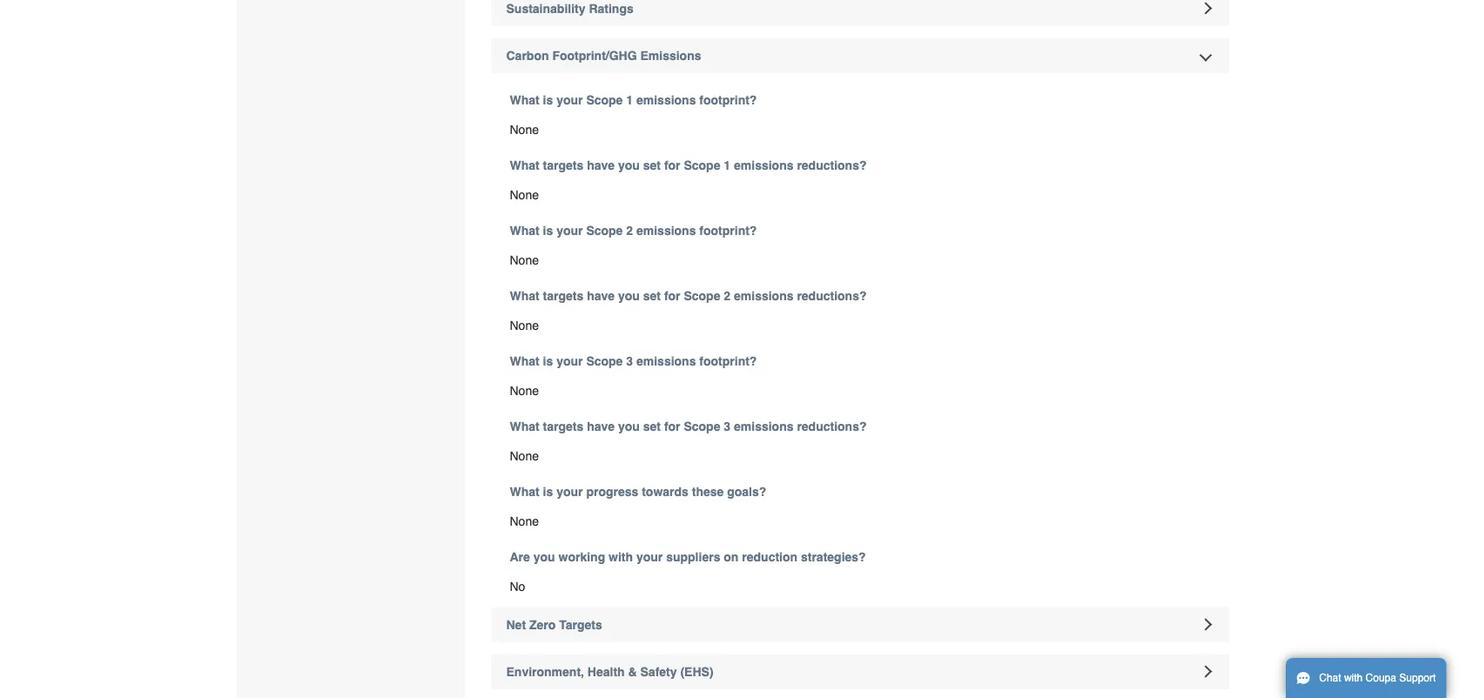 Task type: locate. For each thing, give the bounding box(es) containing it.
0 horizontal spatial with
[[609, 550, 633, 564]]

4 is from the top
[[543, 485, 553, 499]]

emissions
[[637, 93, 696, 107], [734, 158, 794, 172], [637, 223, 696, 237], [734, 289, 794, 303], [637, 354, 696, 368], [734, 419, 794, 433]]

5 what from the top
[[510, 354, 540, 368]]

targets
[[543, 158, 584, 172], [543, 289, 584, 303], [543, 419, 584, 433]]

your
[[557, 93, 583, 107], [557, 223, 583, 237], [557, 354, 583, 368], [557, 485, 583, 499], [637, 550, 663, 564]]

3 targets from the top
[[543, 419, 584, 433]]

2
[[626, 223, 633, 237], [724, 289, 731, 303]]

1 horizontal spatial with
[[1345, 672, 1363, 685]]

(ehs)
[[681, 665, 714, 679]]

1 targets from the top
[[543, 158, 584, 172]]

carbon footprint/ghg emissions
[[506, 48, 702, 62]]

1 vertical spatial have
[[587, 289, 615, 303]]

2 footprint? from the top
[[700, 223, 757, 237]]

2 have from the top
[[587, 289, 615, 303]]

0 vertical spatial footprint?
[[700, 93, 757, 107]]

1 is from the top
[[543, 93, 553, 107]]

2 what from the top
[[510, 158, 540, 172]]

your for what is your progress towards these goals?
[[557, 485, 583, 499]]

progress
[[587, 485, 639, 499]]

what for what targets have you set for scope 2 emissions reductions?
[[510, 289, 540, 303]]

reductions?
[[797, 158, 867, 172], [797, 289, 867, 303], [797, 419, 867, 433]]

your for what is your scope 3 emissions footprint?
[[557, 354, 583, 368]]

for up what is your scope 2 emissions footprint?
[[664, 158, 681, 172]]

7 what from the top
[[510, 485, 540, 499]]

targets for what targets have you set for scope 2 emissions reductions?
[[543, 289, 584, 303]]

2 set from the top
[[643, 289, 661, 303]]

for for 3
[[664, 419, 681, 433]]

footprint? down emissions
[[700, 93, 757, 107]]

1 for from the top
[[664, 158, 681, 172]]

net zero targets button
[[492, 608, 1230, 642]]

1 vertical spatial reductions?
[[797, 289, 867, 303]]

what is your progress towards these goals?
[[510, 485, 767, 499]]

for up towards
[[664, 419, 681, 433]]

sustainability
[[506, 1, 586, 15]]

1 vertical spatial 1
[[724, 158, 731, 172]]

you up 'what is your scope 3 emissions footprint?'
[[618, 289, 640, 303]]

1 what from the top
[[510, 93, 540, 107]]

1 horizontal spatial 1
[[724, 158, 731, 172]]

sustainability ratings heading
[[492, 0, 1230, 26]]

have up 'what is your scope 3 emissions footprint?'
[[587, 289, 615, 303]]

footprint? down what targets have you set for scope 1 emissions reductions?
[[700, 223, 757, 237]]

you up what is your scope 2 emissions footprint?
[[618, 158, 640, 172]]

are
[[510, 550, 530, 564]]

3 reductions? from the top
[[797, 419, 867, 433]]

3 is from the top
[[543, 354, 553, 368]]

chat with coupa support
[[1320, 672, 1437, 685]]

for
[[664, 158, 681, 172], [664, 289, 681, 303], [664, 419, 681, 433]]

2 vertical spatial set
[[643, 419, 661, 433]]

1 vertical spatial for
[[664, 289, 681, 303]]

is for what is your scope 3 emissions footprint?
[[543, 354, 553, 368]]

2 vertical spatial targets
[[543, 419, 584, 433]]

coupa
[[1366, 672, 1397, 685]]

0 vertical spatial 2
[[626, 223, 633, 237]]

1 have from the top
[[587, 158, 615, 172]]

2 vertical spatial have
[[587, 419, 615, 433]]

2 targets from the top
[[543, 289, 584, 303]]

you for 2
[[618, 289, 640, 303]]

emissions
[[641, 48, 702, 62]]

for for 2
[[664, 289, 681, 303]]

1 vertical spatial with
[[1345, 672, 1363, 685]]

&
[[628, 665, 637, 679]]

3 what from the top
[[510, 223, 540, 237]]

have for what targets have you set for scope 3 emissions reductions?
[[587, 419, 615, 433]]

have up what is your scope 2 emissions footprint?
[[587, 158, 615, 172]]

1 vertical spatial targets
[[543, 289, 584, 303]]

environment, health & safety (ehs)
[[506, 665, 714, 679]]

5 none from the top
[[510, 384, 539, 398]]

6 none from the top
[[510, 449, 539, 463]]

0 vertical spatial 3
[[626, 354, 633, 368]]

health
[[588, 665, 625, 679]]

on
[[724, 550, 739, 564]]

set up towards
[[643, 419, 661, 433]]

carbon footprint/ghg emissions button
[[492, 38, 1230, 73]]

have
[[587, 158, 615, 172], [587, 289, 615, 303], [587, 419, 615, 433]]

6 what from the top
[[510, 419, 540, 433]]

1 vertical spatial 2
[[724, 289, 731, 303]]

environment, health & safety (ehs) button
[[492, 655, 1230, 689]]

4 what from the top
[[510, 289, 540, 303]]

have for what targets have you set for scope 1 emissions reductions?
[[587, 158, 615, 172]]

0 horizontal spatial 2
[[626, 223, 633, 237]]

you
[[618, 158, 640, 172], [618, 289, 640, 303], [618, 419, 640, 433], [534, 550, 555, 564]]

2 is from the top
[[543, 223, 553, 237]]

2 vertical spatial for
[[664, 419, 681, 433]]

footprint?
[[700, 93, 757, 107], [700, 223, 757, 237], [700, 354, 757, 368]]

2 vertical spatial footprint?
[[700, 354, 757, 368]]

what for what is your scope 2 emissions footprint?
[[510, 223, 540, 237]]

1
[[626, 93, 633, 107], [724, 158, 731, 172]]

is for what is your progress towards these goals?
[[543, 485, 553, 499]]

1 vertical spatial footprint?
[[700, 223, 757, 237]]

footprint? down what targets have you set for scope 2 emissions reductions?
[[700, 354, 757, 368]]

safety
[[641, 665, 677, 679]]

set
[[643, 158, 661, 172], [643, 289, 661, 303], [643, 419, 661, 433]]

these
[[692, 485, 724, 499]]

reduction
[[742, 550, 798, 564]]

3 have from the top
[[587, 419, 615, 433]]

2 vertical spatial reductions?
[[797, 419, 867, 433]]

4 none from the top
[[510, 318, 539, 332]]

you for 1
[[618, 158, 640, 172]]

set up 'what is your scope 3 emissions footprint?'
[[643, 289, 661, 303]]

1 set from the top
[[643, 158, 661, 172]]

is
[[543, 93, 553, 107], [543, 223, 553, 237], [543, 354, 553, 368], [543, 485, 553, 499]]

for for 1
[[664, 158, 681, 172]]

what
[[510, 93, 540, 107], [510, 158, 540, 172], [510, 223, 540, 237], [510, 289, 540, 303], [510, 354, 540, 368], [510, 419, 540, 433], [510, 485, 540, 499]]

3 set from the top
[[643, 419, 661, 433]]

reductions? for what targets have you set for scope 3 emissions reductions?
[[797, 419, 867, 433]]

3 footprint? from the top
[[700, 354, 757, 368]]

carbon
[[506, 48, 549, 62]]

your for what is your scope 2 emissions footprint?
[[557, 223, 583, 237]]

1 footprint? from the top
[[700, 93, 757, 107]]

3
[[626, 354, 633, 368], [724, 419, 731, 433]]

1 horizontal spatial 3
[[724, 419, 731, 433]]

chat
[[1320, 672, 1342, 685]]

0 horizontal spatial 1
[[626, 93, 633, 107]]

zero
[[530, 618, 556, 632]]

1 reductions? from the top
[[797, 158, 867, 172]]

footprint/ghg
[[553, 48, 637, 62]]

with right chat
[[1345, 672, 1363, 685]]

scope
[[587, 93, 623, 107], [684, 158, 721, 172], [587, 223, 623, 237], [684, 289, 721, 303], [587, 354, 623, 368], [684, 419, 721, 433]]

0 vertical spatial have
[[587, 158, 615, 172]]

0 vertical spatial for
[[664, 158, 681, 172]]

with
[[609, 550, 633, 564], [1345, 672, 1363, 685]]

you down 'what is your scope 3 emissions footprint?'
[[618, 419, 640, 433]]

0 vertical spatial set
[[643, 158, 661, 172]]

what for what targets have you set for scope 3 emissions reductions?
[[510, 419, 540, 433]]

1 vertical spatial set
[[643, 289, 661, 303]]

with right working at the bottom
[[609, 550, 633, 564]]

have up 'progress'
[[587, 419, 615, 433]]

for up 'what is your scope 3 emissions footprint?'
[[664, 289, 681, 303]]

0 vertical spatial reductions?
[[797, 158, 867, 172]]

set up what is your scope 2 emissions footprint?
[[643, 158, 661, 172]]

sustainability ratings button
[[492, 0, 1230, 26]]

0 vertical spatial targets
[[543, 158, 584, 172]]

working
[[559, 550, 605, 564]]

none
[[510, 122, 539, 136], [510, 188, 539, 202], [510, 253, 539, 267], [510, 318, 539, 332], [510, 384, 539, 398], [510, 449, 539, 463], [510, 514, 539, 528]]

3 for from the top
[[664, 419, 681, 433]]

2 reductions? from the top
[[797, 289, 867, 303]]

2 for from the top
[[664, 289, 681, 303]]



Task type: describe. For each thing, give the bounding box(es) containing it.
what is your scope 3 emissions footprint?
[[510, 354, 757, 368]]

1 none from the top
[[510, 122, 539, 136]]

footprint? for what is your scope 2 emissions footprint?
[[700, 223, 757, 237]]

your for what is your scope 1 emissions footprint?
[[557, 93, 583, 107]]

1 vertical spatial 3
[[724, 419, 731, 433]]

net
[[506, 618, 526, 632]]

1 horizontal spatial 2
[[724, 289, 731, 303]]

0 vertical spatial 1
[[626, 93, 633, 107]]

targets for what targets have you set for scope 1 emissions reductions?
[[543, 158, 584, 172]]

set for 1
[[643, 158, 661, 172]]

0 horizontal spatial 3
[[626, 354, 633, 368]]

what for what is your scope 3 emissions footprint?
[[510, 354, 540, 368]]

what for what targets have you set for scope 1 emissions reductions?
[[510, 158, 540, 172]]

is for what is your scope 1 emissions footprint?
[[543, 93, 553, 107]]

environment,
[[506, 665, 584, 679]]

you right are
[[534, 550, 555, 564]]

what targets have you set for scope 2 emissions reductions?
[[510, 289, 867, 303]]

you for 3
[[618, 419, 640, 433]]

2 none from the top
[[510, 188, 539, 202]]

what targets have you set for scope 1 emissions reductions?
[[510, 158, 867, 172]]

are you working with your suppliers on reduction strategies?
[[510, 550, 866, 564]]

net zero targets heading
[[492, 608, 1230, 642]]

7 none from the top
[[510, 514, 539, 528]]

set for 2
[[643, 289, 661, 303]]

reductions? for what targets have you set for scope 2 emissions reductions?
[[797, 289, 867, 303]]

set for 3
[[643, 419, 661, 433]]

what is your scope 1 emissions footprint?
[[510, 93, 757, 107]]

ratings
[[589, 1, 634, 15]]

targets for what targets have you set for scope 3 emissions reductions?
[[543, 419, 584, 433]]

reductions? for what targets have you set for scope 1 emissions reductions?
[[797, 158, 867, 172]]

what targets have you set for scope 3 emissions reductions?
[[510, 419, 867, 433]]

with inside button
[[1345, 672, 1363, 685]]

towards
[[642, 485, 689, 499]]

net zero targets
[[506, 618, 602, 632]]

environment, health & safety (ehs) heading
[[492, 655, 1230, 689]]

sustainability ratings
[[506, 1, 634, 15]]

chat with coupa support button
[[1286, 658, 1447, 699]]

is for what is your scope 2 emissions footprint?
[[543, 223, 553, 237]]

footprint? for what is your scope 3 emissions footprint?
[[700, 354, 757, 368]]

carbon footprint/ghg emissions heading
[[492, 38, 1230, 73]]

what for what is your scope 1 emissions footprint?
[[510, 93, 540, 107]]

suppliers
[[666, 550, 721, 564]]

3 none from the top
[[510, 253, 539, 267]]

support
[[1400, 672, 1437, 685]]

have for what targets have you set for scope 2 emissions reductions?
[[587, 289, 615, 303]]

no
[[510, 580, 526, 594]]

what is your scope 2 emissions footprint?
[[510, 223, 757, 237]]

goals?
[[727, 485, 767, 499]]

strategies?
[[801, 550, 866, 564]]

footprint? for what is your scope 1 emissions footprint?
[[700, 93, 757, 107]]

what for what is your progress towards these goals?
[[510, 485, 540, 499]]

targets
[[559, 618, 602, 632]]

0 vertical spatial with
[[609, 550, 633, 564]]



Task type: vqa. For each thing, say whether or not it's contained in the screenshot.
COUPA SUPPLIER PORTAL "image"
no



